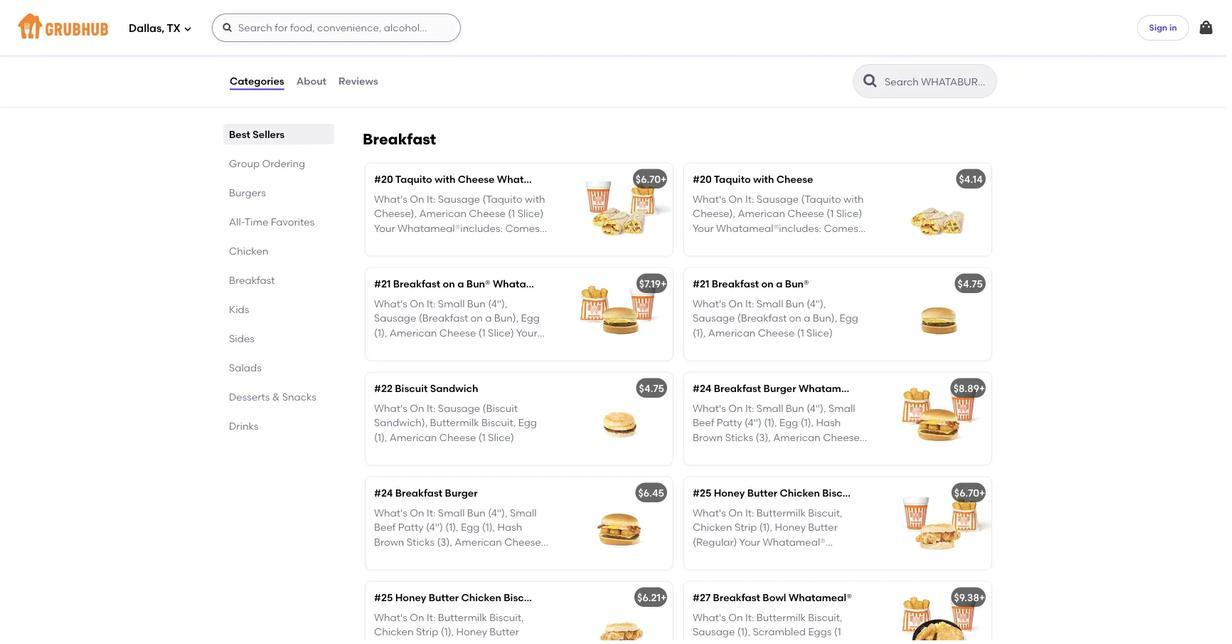 Task type: locate. For each thing, give the bounding box(es) containing it.
2 what's on it: texas toast (1), gravy (1) from the left
[[693, 38, 859, 64]]

1 horizontal spatial strip
[[735, 522, 757, 534]]

2 texas from the left
[[757, 38, 784, 50]]

0 horizontal spatial taquito
[[395, 173, 432, 185]]

on inside the what's on it: buttermilk biscuit, chicken strip (1), honey butter (regular)  your whatameal® includes: comes with hash brown sticks and a coffee.
[[729, 507, 743, 519]]

bun® for #21 breakfast on a bun®
[[785, 278, 809, 290]]

butter inside the what's on it: buttermilk biscuit, chicken strip (1), honey butter (regular)  your whatameal® includes: comes with hash brown sticks and a coffee.
[[808, 522, 838, 534]]

1 horizontal spatial gravy
[[830, 38, 859, 50]]

#20
[[374, 173, 393, 185], [693, 173, 712, 185]]

includes: up "#27"
[[693, 550, 736, 563]]

group
[[229, 157, 260, 169]]

chicken tab
[[229, 243, 329, 258]]

#13
[[374, 17, 391, 30]]

+ for #21 breakfast on a bun® whatameal®
[[661, 278, 667, 290]]

+ for #27 breakfast bowl whatameal®
[[980, 592, 986, 604]]

cheese inside what's on it: small bun (4"), sausage (breakfast on a bun), egg (1), american cheese (1 slice)
[[758, 327, 795, 339]]

(1 inside what's on it: small bun (4"), sausage (breakfast on a bun), egg (1), american cheese (1 slice)  your whatameal® includes: comes with hash brown sticks and a coffee.
[[479, 327, 486, 339]]

$6.70 + for #20 taquito with cheese whatameal®
[[636, 173, 667, 185]]

1 horizontal spatial what's on it: texas toast (1), gravy (1)
[[693, 38, 859, 64]]

1 horizontal spatial #20
[[693, 173, 712, 185]]

buttermilk inside what's on it: sausage (biscuit sandwich), buttermilk biscuit, egg (1), american cheese (1 slice)
[[430, 417, 479, 429]]

strip inside what's on it: buttermilk biscuit, chicken strip (1), honey butter (regular)
[[416, 626, 439, 638]]

1 what's on it: texas toast (1), gravy (1) from the left
[[374, 38, 540, 64]]

american down sandwich),
[[390, 431, 437, 444]]

#24 breakfast burger whatameal® image
[[885, 373, 992, 465]]

sausage down #20 taquito with cheese
[[757, 193, 799, 205]]

0 horizontal spatial what's on it: texas toast (1), gravy (1)
[[374, 38, 540, 64]]

sign in button
[[1138, 15, 1190, 41]]

on inside what's on it: sausage (biscuit sandwich), buttermilk biscuit, egg (1), american cheese (1 slice)
[[410, 403, 424, 415]]

(3),
[[437, 536, 452, 548]]

breakfast tab
[[229, 272, 329, 287]]

chicken up the what's on it: buttermilk biscuit, chicken strip (1), honey butter (regular)  your whatameal® includes: comes with hash brown sticks and a coffee. in the right of the page
[[780, 487, 820, 499]]

0 horizontal spatial bun®
[[467, 278, 491, 290]]

1 horizontal spatial #21
[[693, 278, 710, 290]]

biscuit,
[[482, 417, 516, 429], [808, 507, 843, 519], [490, 612, 524, 624]]

toast inside button
[[786, 38, 812, 50]]

bun inside what's on it: small bun (4"), sausage (breakfast on a bun), egg (1), american cheese (1 slice)
[[786, 298, 805, 310]]

biscuit, down #25 honey butter chicken biscuit
[[490, 612, 524, 624]]

1 horizontal spatial #25
[[693, 487, 712, 499]]

strip down #25 honey butter chicken biscuit whatameal®
[[735, 522, 757, 534]]

on for #21 breakfast on a bun®
[[729, 298, 743, 310]]

cheese), for #20 taquito with cheese whatameal®
[[374, 208, 417, 220]]

svg image
[[222, 22, 233, 33], [184, 25, 192, 33]]

1 vertical spatial includes:
[[693, 550, 736, 563]]

(breakfast for #21 breakfast on a bun® whatameal®
[[419, 312, 468, 325]]

1 horizontal spatial biscuit
[[504, 592, 537, 604]]

it: inside what's on it: sausage (biscuit sandwich), buttermilk biscuit, egg (1), american cheese (1 slice)
[[427, 403, 436, 415]]

(1),
[[496, 38, 509, 50], [814, 38, 828, 50], [374, 327, 387, 339], [693, 327, 706, 339], [374, 431, 387, 444], [446, 522, 459, 534], [482, 522, 495, 534], [760, 522, 773, 534], [374, 550, 387, 563], [441, 626, 454, 638]]

0 horizontal spatial strip
[[416, 626, 439, 638]]

2 vertical spatial buttermilk
[[438, 612, 487, 624]]

sign in
[[1150, 22, 1177, 33]]

(4"), for #24 breakfast burger
[[488, 507, 508, 519]]

1 horizontal spatial $6.70
[[955, 487, 980, 499]]

1 vertical spatial #25
[[374, 592, 393, 604]]

0 horizontal spatial #24
[[374, 487, 393, 499]]

cheese inside what's on it: small bun (4"), sausage (breakfast on a bun), egg (1), american cheese (1 slice)  your whatameal® includes: comes with hash brown sticks and a coffee.
[[440, 327, 476, 339]]

#24 breakfast burger whatameal®
[[693, 382, 862, 395]]

and inside what's on it: small bun (4"), sausage (breakfast on a bun), egg (1), american cheese (1 slice)  your whatameal® includes: comes with hash brown sticks and a coffee.
[[464, 356, 484, 368]]

american up creamy
[[455, 536, 502, 548]]

breakfast for #21 breakfast on a bun® whatameal®
[[393, 278, 441, 290]]

small down '#21 breakfast on a bun® whatameal®'
[[438, 298, 465, 310]]

group ordering
[[229, 157, 305, 169]]

#21 breakfast on a bun® whatameal®
[[374, 278, 556, 290]]

(breakfast
[[419, 312, 468, 325], [738, 312, 787, 325]]

egg
[[521, 312, 540, 325], [840, 312, 859, 325], [518, 417, 537, 429], [461, 522, 480, 534]]

bun
[[467, 298, 486, 310], [786, 298, 805, 310], [467, 507, 486, 519]]

biscuit, inside the what's on it: buttermilk biscuit, chicken strip (1), honey butter (regular)  your whatameal® includes: comes with hash brown sticks and a coffee.
[[808, 507, 843, 519]]

(1) inside button
[[693, 52, 704, 64]]

+ for #20 taquito with cheese whatameal®
[[661, 173, 667, 185]]

0 horizontal spatial gravy
[[511, 38, 540, 50]]

whatameal® inside what's on it: small bun (4"), sausage (breakfast on a bun), egg (1), american cheese (1 slice)  your whatameal® includes: comes with hash brown sticks and a coffee.
[[374, 341, 437, 353]]

burger for #24 breakfast burger
[[445, 487, 478, 499]]

1 horizontal spatial (1)
[[693, 52, 704, 64]]

on up what's on it: small bun (4"), sausage (breakfast on a bun), egg (1), american cheese (1 slice)  your whatameal® includes: comes with hash brown sticks and a coffee.
[[443, 278, 455, 290]]

1 vertical spatial buttermilk
[[757, 507, 806, 519]]

sausage down #21 breakfast on a bun®
[[693, 312, 735, 325]]

#24 breakfast burger image
[[566, 477, 673, 570]]

gravy inside button
[[830, 38, 859, 50]]

buttermilk
[[430, 417, 479, 429], [757, 507, 806, 519], [438, 612, 487, 624]]

bun), inside what's on it: small bun (4"), sausage (breakfast on a bun), egg (1), american cheese (1 slice)
[[813, 312, 838, 325]]

includes: up sandwich
[[439, 341, 482, 353]]

(4"), up creamy
[[488, 507, 508, 519]]

about
[[296, 75, 327, 87]]

#27 breakfast bowl whatameal® image
[[885, 582, 992, 641]]

it: for #22 biscuit sandwich
[[427, 403, 436, 415]]

hash up pepper
[[498, 522, 523, 534]]

$7.19
[[639, 278, 661, 290]]

bun),
[[494, 312, 519, 325], [813, 312, 838, 325]]

butter up the what's on it: buttermilk biscuit, chicken strip (1), honey butter (regular)  your whatameal® includes: comes with hash brown sticks and a coffee. in the right of the page
[[748, 487, 778, 499]]

on for #22 biscuit sandwich
[[410, 403, 424, 415]]

hash up #27 breakfast bowl whatameal®
[[797, 550, 822, 563]]

sticks up sandwich
[[434, 356, 462, 368]]

0 vertical spatial biscuit
[[395, 382, 428, 395]]

1 horizontal spatial texas
[[757, 38, 784, 50]]

0 horizontal spatial burger
[[445, 487, 478, 499]]

0 vertical spatial includes:
[[439, 341, 482, 353]]

what's on it: small bun (4"), small beef patty (4") (1), egg (1), hash brown sticks (3), american cheese (1), bacon slices (2), creamy pepper (regular)
[[374, 507, 547, 577]]

slice) inside what's on it: sausage (biscuit sandwich), buttermilk biscuit, egg (1), american cheese (1 slice)
[[488, 431, 514, 444]]

1 vertical spatial biscuit,
[[808, 507, 843, 519]]

1 horizontal spatial burger
[[764, 382, 797, 395]]

$6.70
[[636, 173, 661, 185], [955, 487, 980, 499]]

breakfast inside tab
[[229, 274, 275, 286]]

chicken down time
[[229, 245, 269, 257]]

american inside what's on it: small bun (4"), sausage (breakfast on a bun), egg (1), american cheese (1 slice)
[[708, 327, 756, 339]]

#25 right $6.45
[[693, 487, 712, 499]]

1 vertical spatial $6.70
[[955, 487, 980, 499]]

bun down #21 breakfast on a bun®
[[786, 298, 805, 310]]

strip down #25 honey butter chicken biscuit
[[416, 626, 439, 638]]

(4"), inside what's on it: small bun (4"), sausage (breakfast on a bun), egg (1), american cheese (1 slice)  your whatameal® includes: comes with hash brown sticks and a coffee.
[[488, 298, 508, 310]]

it: inside what's on it: buttermilk biscuit, chicken strip (1), honey butter (regular)
[[427, 612, 436, 624]]

kids
[[229, 303, 249, 315]]

on inside what's on it: small bun (4"), sausage (breakfast on a bun), egg (1), american cheese (1 slice)
[[789, 312, 802, 325]]

and
[[487, 237, 506, 249], [806, 237, 825, 249], [464, 356, 484, 368], [723, 565, 742, 577]]

0 horizontal spatial bun),
[[494, 312, 519, 325]]

#21
[[374, 278, 391, 290], [693, 278, 710, 290]]

1 (breakfast from the left
[[419, 312, 468, 325]]

whatameal®includes: down #20 taquito with cheese
[[716, 222, 822, 234]]

(taquito for #20 taquito with cheese whatameal®
[[483, 193, 523, 205]]

what's for #21 breakfast on a bun®
[[693, 298, 726, 310]]

what's on it: sausage (taquito with cheese), american cheese (1 slice) your whatameal®includes: comes with hash brown sticks and a coffee. down #20 taquito with cheese
[[693, 193, 864, 263]]

hash up #22
[[374, 356, 399, 368]]

1 horizontal spatial what's on it: sausage (taquito with cheese), american cheese (1 slice) your whatameal®includes: comes with hash brown sticks and a coffee.
[[693, 193, 864, 263]]

0 vertical spatial burger
[[764, 382, 797, 395]]

2 whatameal®includes: from the left
[[716, 222, 822, 234]]

hash inside what's on it: small bun (4"), sausage (breakfast on a bun), egg (1), american cheese (1 slice)  your whatameal® includes: comes with hash brown sticks and a coffee.
[[374, 356, 399, 368]]

sausage up #22
[[374, 312, 416, 325]]

bun inside what's on it: small bun (4"), small beef patty (4") (1), egg (1), hash brown sticks (3), american cheese (1), bacon slices (2), creamy pepper (regular)
[[467, 507, 486, 519]]

#24
[[693, 382, 712, 395], [374, 487, 393, 499]]

(1
[[508, 208, 515, 220], [827, 208, 834, 220], [479, 327, 486, 339], [797, 327, 804, 339], [479, 431, 486, 444]]

whatameal®includes:
[[398, 222, 503, 234], [716, 222, 822, 234]]

(regular) inside what's on it: buttermilk biscuit, chicken strip (1), honey butter (regular)
[[374, 641, 419, 641]]

2 cheese), from the left
[[693, 208, 736, 220]]

0 horizontal spatial (taquito
[[483, 193, 523, 205]]

0 horizontal spatial (1)
[[374, 52, 385, 64]]

0 horizontal spatial $4.75
[[639, 382, 665, 395]]

1 horizontal spatial toast
[[786, 38, 812, 50]]

on for #25 honey butter chicken biscuit whatameal®
[[729, 507, 743, 519]]

sausage for #20 taquito with cheese
[[757, 193, 799, 205]]

2 (taquito from the left
[[801, 193, 841, 205]]

2 what's on it: sausage (taquito with cheese), american cheese (1 slice) your whatameal®includes: comes with hash brown sticks and a coffee. from the left
[[693, 193, 864, 263]]

american inside what's on it: small bun (4"), small beef patty (4") (1), egg (1), hash brown sticks (3), american cheese (1), bacon slices (2), creamy pepper (regular)
[[455, 536, 502, 548]]

cheese), for #20 taquito with cheese
[[693, 208, 736, 220]]

1 (taquito from the left
[[483, 193, 523, 205]]

biscuit, for #25 honey butter chicken biscuit
[[490, 612, 524, 624]]

1 gravy from the left
[[511, 38, 540, 50]]

what's for #20 taquito with cheese whatameal®
[[374, 193, 408, 205]]

0 vertical spatial $6.70 +
[[636, 173, 667, 185]]

slices
[[423, 550, 451, 563]]

on inside what's on it: buttermilk biscuit, chicken strip (1), honey butter (regular)
[[410, 612, 424, 624]]

what's for #25 honey butter chicken biscuit whatameal®
[[693, 507, 726, 519]]

egg inside what's on it: small bun (4"), sausage (breakfast on a bun), egg (1), american cheese (1 slice)  your whatameal® includes: comes with hash brown sticks and a coffee.
[[521, 312, 540, 325]]

0 horizontal spatial (breakfast
[[419, 312, 468, 325]]

strip for what's on it: buttermilk biscuit, chicken strip (1), honey butter (regular)  your whatameal® includes: comes with hash brown sticks and a coffee.
[[735, 522, 757, 534]]

buttermilk for #25 honey butter chicken biscuit whatameal®
[[757, 507, 806, 519]]

on inside what's on it: small bun (4"), sausage (breakfast on a bun), egg (1), american cheese (1 slice)  your whatameal® includes: comes with hash brown sticks and a coffee.
[[410, 298, 424, 310]]

on inside what's on it: small bun (4"), small beef patty (4") (1), egg (1), hash brown sticks (3), american cheese (1), bacon slices (2), creamy pepper (regular)
[[410, 507, 424, 519]]

svg image
[[1198, 19, 1215, 36]]

what's on it: sausage (taquito with cheese), american cheese (1 slice) your whatameal®includes: comes with hash brown sticks and a coffee. for #20 taquito with cheese whatameal®
[[374, 193, 545, 263]]

snacks
[[282, 391, 317, 403]]

1 horizontal spatial $4.75
[[958, 278, 983, 290]]

what's inside the what's on it: buttermilk biscuit, chicken strip (1), honey butter (regular)  your whatameal® includes: comes with hash brown sticks and a coffee.
[[693, 507, 726, 519]]

about button
[[296, 55, 327, 107]]

sandwich
[[430, 382, 478, 395]]

small inside what's on it: small bun (4"), sausage (breakfast on a bun), egg (1), american cheese (1 slice)
[[757, 298, 784, 310]]

bun up creamy
[[467, 507, 486, 519]]

(taquito
[[483, 193, 523, 205], [801, 193, 841, 205]]

it: for #20 taquito with cheese whatameal®
[[427, 193, 436, 205]]

texas
[[438, 38, 465, 50], [757, 38, 784, 50]]

0 horizontal spatial toast
[[467, 38, 493, 50]]

1 vertical spatial biscuit
[[823, 487, 855, 499]]

bun inside what's on it: small bun (4"), sausage (breakfast on a bun), egg (1), american cheese (1 slice)  your whatameal® includes: comes with hash brown sticks and a coffee.
[[467, 298, 486, 310]]

what's inside what's on it: sausage (biscuit sandwich), buttermilk biscuit, egg (1), american cheese (1 slice)
[[374, 403, 408, 415]]

breakfast for #24 breakfast burger
[[395, 487, 443, 499]]

pepper
[[512, 550, 547, 563]]

butter down #25 honey butter chicken biscuit
[[490, 626, 519, 638]]

(regular) inside what's on it: small bun (4"), small beef patty (4") (1), egg (1), hash brown sticks (3), american cheese (1), bacon slices (2), creamy pepper (regular)
[[374, 565, 419, 577]]

1 vertical spatial burger
[[445, 487, 478, 499]]

sticks down the patty
[[407, 536, 435, 548]]

egg for what's on it: small bun (4"), sausage (breakfast on a bun), egg (1), american cheese (1 slice)  your whatameal® includes: comes with hash brown sticks and a coffee.
[[521, 312, 540, 325]]

$8.89
[[954, 382, 980, 395]]

sausage inside what's on it: sausage (biscuit sandwich), buttermilk biscuit, egg (1), american cheese (1 slice)
[[438, 403, 480, 415]]

$4.14
[[959, 173, 983, 185]]

what's inside what's on it: small bun (4"), sausage (breakfast on a bun), egg (1), american cheese (1 slice)  your whatameal® includes: comes with hash brown sticks and a coffee.
[[374, 298, 408, 310]]

1 horizontal spatial whatameal®includes:
[[716, 222, 822, 234]]

1 horizontal spatial cheese),
[[693, 208, 736, 220]]

1 horizontal spatial taquito
[[714, 173, 751, 185]]

2 gravy from the left
[[830, 38, 859, 50]]

1 taquito from the left
[[395, 173, 432, 185]]

2 vertical spatial biscuit
[[504, 592, 537, 604]]

(4"),
[[488, 298, 508, 310], [807, 298, 826, 310], [488, 507, 508, 519]]

1 whatameal®includes: from the left
[[398, 222, 503, 234]]

on
[[410, 38, 424, 50], [729, 38, 743, 50], [410, 193, 424, 205], [729, 193, 743, 205], [410, 298, 424, 310], [729, 298, 743, 310], [410, 403, 424, 415], [410, 507, 424, 519], [729, 507, 743, 519], [410, 612, 424, 624]]

chicken inside tab
[[229, 245, 269, 257]]

buttermilk inside the what's on it: buttermilk biscuit, chicken strip (1), honey butter (regular)  your whatameal® includes: comes with hash brown sticks and a coffee.
[[757, 507, 806, 519]]

(breakfast down #21 breakfast on a bun®
[[738, 312, 787, 325]]

$6.21
[[638, 592, 661, 604]]

burger up what's on it: small bun (4"), small beef patty (4") (1), egg (1), hash brown sticks (3), american cheese (1), bacon slices (2), creamy pepper (regular)
[[445, 487, 478, 499]]

#22 biscuit sandwich
[[374, 382, 478, 395]]

on down #21 breakfast on a bun®
[[789, 312, 802, 325]]

sausage down sandwich
[[438, 403, 480, 415]]

0 vertical spatial strip
[[735, 522, 757, 534]]

strip inside the what's on it: buttermilk biscuit, chicken strip (1), honey butter (regular)  your whatameal® includes: comes with hash brown sticks and a coffee.
[[735, 522, 757, 534]]

bun down '#21 breakfast on a bun® whatameal®'
[[467, 298, 486, 310]]

#20 taquito with cheese
[[693, 173, 814, 185]]

2 bun® from the left
[[785, 278, 809, 290]]

chicken up "#27"
[[693, 522, 732, 534]]

bowl
[[763, 592, 787, 604]]

chicken
[[229, 245, 269, 257], [780, 487, 820, 499], [693, 522, 732, 534], [461, 592, 502, 604], [374, 626, 414, 638]]

desserts & snacks tab
[[229, 389, 329, 404]]

butter down #25 honey butter chicken biscuit whatameal®
[[808, 522, 838, 534]]

1 #21 from the left
[[374, 278, 391, 290]]

1 vertical spatial $4.75
[[639, 382, 665, 395]]

main navigation navigation
[[0, 0, 1227, 55]]

0 horizontal spatial whatameal®includes:
[[398, 222, 503, 234]]

biscuit for #25 honey butter chicken biscuit
[[504, 592, 537, 604]]

$6.70 +
[[636, 173, 667, 185], [955, 487, 986, 499]]

1 horizontal spatial $6.70 +
[[955, 487, 986, 499]]

on
[[443, 278, 455, 290], [762, 278, 774, 290], [471, 312, 483, 325], [789, 312, 802, 325]]

your inside the what's on it: buttermilk biscuit, chicken strip (1), honey butter (regular)  your whatameal® includes: comes with hash brown sticks and a coffee.
[[740, 536, 761, 548]]

2 #20 from the left
[[693, 173, 712, 185]]

it: for #25 honey butter chicken biscuit
[[427, 612, 436, 624]]

comes
[[505, 222, 540, 234], [824, 222, 859, 234], [484, 341, 519, 353], [738, 550, 772, 563]]

0 horizontal spatial includes:
[[439, 341, 482, 353]]

1 vertical spatial (regular)
[[374, 565, 419, 577]]

it: for #24 breakfast burger
[[427, 507, 436, 519]]

0 vertical spatial biscuit,
[[482, 417, 516, 429]]

biscuit, down (biscuit
[[482, 417, 516, 429]]

small
[[438, 298, 465, 310], [757, 298, 784, 310], [438, 507, 465, 519], [510, 507, 537, 519]]

(breakfast inside what's on it: small bun (4"), sausage (breakfast on a bun), egg (1), american cheese (1 slice)
[[738, 312, 787, 325]]

buttermilk down #25 honey butter chicken biscuit whatameal®
[[757, 507, 806, 519]]

1 vertical spatial #24
[[374, 487, 393, 499]]

#25 honey butter chicken biscuit image
[[566, 582, 673, 641]]

what's for #13 whatachick'n® strips 3 piece whatameal®
[[374, 38, 408, 50]]

0 horizontal spatial svg image
[[184, 25, 192, 33]]

1 cheese), from the left
[[374, 208, 417, 220]]

2 toast from the left
[[786, 38, 812, 50]]

gravy
[[511, 38, 540, 50], [830, 38, 859, 50]]

2 vertical spatial (regular)
[[374, 641, 419, 641]]

what's for #21 breakfast on a bun® whatameal®
[[374, 298, 408, 310]]

#20 for #20 taquito with cheese whatameal®
[[374, 173, 393, 185]]

favorites
[[271, 216, 315, 228]]

hash inside what's on it: small bun (4"), small beef patty (4") (1), egg (1), hash brown sticks (3), american cheese (1), bacon slices (2), creamy pepper (regular)
[[498, 522, 523, 534]]

sticks up '#21 breakfast on a bun® whatameal®'
[[457, 237, 485, 249]]

american up the #22 biscuit sandwich
[[390, 327, 437, 339]]

small inside what's on it: small bun (4"), sausage (breakfast on a bun), egg (1), american cheese (1 slice)  your whatameal® includes: comes with hash brown sticks and a coffee.
[[438, 298, 465, 310]]

a
[[509, 237, 515, 249], [827, 237, 834, 249], [458, 278, 464, 290], [776, 278, 783, 290], [485, 312, 492, 325], [804, 312, 811, 325], [486, 356, 492, 368], [745, 565, 751, 577]]

(breakfast down '#21 breakfast on a bun® whatameal®'
[[419, 312, 468, 325]]

(taquito down #20 taquito with cheese whatameal®
[[483, 193, 523, 205]]

dallas, tx
[[129, 22, 181, 35]]

0 vertical spatial (regular)
[[693, 536, 737, 548]]

1 what's on it: sausage (taquito with cheese), american cheese (1 slice) your whatameal®includes: comes with hash brown sticks and a coffee. from the left
[[374, 193, 545, 263]]

0 vertical spatial $6.70
[[636, 173, 661, 185]]

1 horizontal spatial bun),
[[813, 312, 838, 325]]

buttermilk down #25 honey butter chicken biscuit
[[438, 612, 487, 624]]

dallas,
[[129, 22, 164, 35]]

0 horizontal spatial $6.70
[[636, 173, 661, 185]]

drinks tab
[[229, 418, 329, 433]]

it: inside what's on it: small bun (4"), sausage (breakfast on a bun), egg (1), american cheese (1 slice)
[[746, 298, 754, 310]]

strip for what's on it: buttermilk biscuit, chicken strip (1), honey butter (regular)
[[416, 626, 439, 638]]

hash
[[397, 237, 422, 249], [716, 237, 740, 249], [374, 356, 399, 368], [498, 522, 523, 534], [797, 550, 822, 563]]

small down #21 breakfast on a bun®
[[757, 298, 784, 310]]

biscuit, down #25 honey butter chicken biscuit whatameal®
[[808, 507, 843, 519]]

honey down #25 honey butter chicken biscuit
[[456, 626, 487, 638]]

$6.70 for #20 taquito with cheese whatameal®
[[636, 173, 661, 185]]

1 vertical spatial strip
[[416, 626, 439, 638]]

whatameal®
[[538, 17, 601, 30], [497, 173, 560, 185], [493, 278, 556, 290], [374, 341, 437, 353], [799, 382, 862, 395], [858, 487, 921, 499], [763, 536, 826, 548], [789, 592, 852, 604]]

#24 breakfast burger
[[374, 487, 478, 499]]

what's inside what's on it: small bun (4"), small beef patty (4") (1), egg (1), hash brown sticks (3), american cheese (1), bacon slices (2), creamy pepper (regular)
[[374, 507, 408, 519]]

sausage down #20 taquito with cheese whatameal®
[[438, 193, 480, 205]]

buttermilk inside what's on it: buttermilk biscuit, chicken strip (1), honey butter (regular)
[[438, 612, 487, 624]]

1 vertical spatial $6.70 +
[[955, 487, 986, 499]]

0 horizontal spatial #21
[[374, 278, 391, 290]]

bun), for what's on it: small bun (4"), sausage (breakfast on a bun), egg (1), american cheese (1 slice)
[[813, 312, 838, 325]]

(1), inside the what's on it: buttermilk biscuit, chicken strip (1), honey butter (regular)  your whatameal® includes: comes with hash brown sticks and a coffee.
[[760, 522, 773, 534]]

2 taquito from the left
[[714, 173, 751, 185]]

whatameal®includes: down #20 taquito with cheese whatameal®
[[398, 222, 503, 234]]

2 (breakfast from the left
[[738, 312, 787, 325]]

#27 breakfast bowl whatameal®
[[693, 592, 852, 604]]

taquito for #20 taquito with cheese whatameal®
[[395, 173, 432, 185]]

cheese),
[[374, 208, 417, 220], [693, 208, 736, 220]]

small up (4")
[[438, 507, 465, 519]]

american down #21 breakfast on a bun®
[[708, 327, 756, 339]]

(taquito down #20 taquito with cheese
[[801, 193, 841, 205]]

sticks up "#27"
[[693, 565, 721, 577]]

sticks inside the what's on it: buttermilk biscuit, chicken strip (1), honey butter (regular)  your whatameal® includes: comes with hash brown sticks and a coffee.
[[693, 565, 721, 577]]

buttermilk for #25 honey butter chicken biscuit
[[438, 612, 487, 624]]

0 horizontal spatial what's on it: sausage (taquito with cheese), american cheese (1 slice) your whatameal®includes: comes with hash brown sticks and a coffee.
[[374, 193, 545, 263]]

1 texas from the left
[[438, 38, 465, 50]]

2 horizontal spatial biscuit
[[823, 487, 855, 499]]

2 #21 from the left
[[693, 278, 710, 290]]

slice)
[[518, 208, 544, 220], [836, 208, 863, 220], [488, 327, 514, 339], [807, 327, 833, 339], [488, 431, 514, 444]]

comes inside the what's on it: buttermilk biscuit, chicken strip (1), honey butter (regular)  your whatameal® includes: comes with hash brown sticks and a coffee.
[[738, 550, 772, 563]]

2 bun), from the left
[[813, 312, 838, 325]]

bun® up what's on it: small bun (4"), sausage (breakfast on a bun), egg (1), american cheese (1 slice)
[[785, 278, 809, 290]]

1 (1) from the left
[[374, 52, 385, 64]]

0 vertical spatial #25
[[693, 487, 712, 499]]

honey down bacon
[[395, 592, 426, 604]]

biscuit, for #25 honey butter chicken biscuit whatameal®
[[808, 507, 843, 519]]

1 bun® from the left
[[467, 278, 491, 290]]

burgers tab
[[229, 185, 329, 200]]

burgers
[[229, 186, 266, 198]]

0 horizontal spatial texas
[[438, 38, 465, 50]]

coffee. inside the what's on it: buttermilk biscuit, chicken strip (1), honey butter (regular)  your whatameal® includes: comes with hash brown sticks and a coffee.
[[754, 565, 789, 577]]

small for #21 breakfast on a bun® whatameal®
[[438, 298, 465, 310]]

egg for what's on it: small bun (4"), small beef patty (4") (1), egg (1), hash brown sticks (3), american cheese (1), bacon slices (2), creamy pepper (regular)
[[461, 522, 480, 534]]

#25 down bacon
[[374, 592, 393, 604]]

(4"), inside what's on it: small bun (4"), sausage (breakfast on a bun), egg (1), american cheese (1 slice)
[[807, 298, 826, 310]]

what's on it: small bun (4"), sausage (breakfast on a bun), egg (1), american cheese (1 slice)
[[693, 298, 859, 339]]

bun® up what's on it: small bun (4"), sausage (breakfast on a bun), egg (1), american cheese (1 slice)  your whatameal® includes: comes with hash brown sticks and a coffee.
[[467, 278, 491, 290]]

buttermilk down sandwich
[[430, 417, 479, 429]]

0 vertical spatial $4.75
[[958, 278, 983, 290]]

(1)
[[374, 52, 385, 64], [693, 52, 704, 64]]

what's inside what's on it: small bun (4"), sausage (breakfast on a bun), egg (1), american cheese (1 slice)
[[693, 298, 726, 310]]

(regular) inside the what's on it: buttermilk biscuit, chicken strip (1), honey butter (regular)  your whatameal® includes: comes with hash brown sticks and a coffee.
[[693, 536, 737, 548]]

burger down what's on it: small bun (4"), sausage (breakfast on a bun), egg (1), american cheese (1 slice)
[[764, 382, 797, 395]]

cheese
[[458, 173, 495, 185], [777, 173, 814, 185], [469, 208, 506, 220], [788, 208, 825, 220], [440, 327, 476, 339], [758, 327, 795, 339], [440, 431, 476, 444], [505, 536, 541, 548]]

$6.21 +
[[638, 592, 667, 604]]

with
[[435, 173, 456, 185], [754, 173, 774, 185], [525, 193, 545, 205], [844, 193, 864, 205], [374, 237, 394, 249], [693, 237, 713, 249], [521, 341, 541, 353], [775, 550, 795, 563]]

2 vertical spatial biscuit,
[[490, 612, 524, 624]]

1 bun), from the left
[[494, 312, 519, 325]]

on inside what's on it: small bun (4"), sausage (breakfast on a bun), egg (1), american cheese (1 slice)
[[729, 298, 743, 310]]

honey up the what's on it: buttermilk biscuit, chicken strip (1), honey butter (regular)  your whatameal® includes: comes with hash brown sticks and a coffee. in the right of the page
[[714, 487, 745, 499]]

#21 breakfast on a bun®
[[693, 278, 809, 290]]

#27
[[693, 592, 711, 604]]

it: inside the what's on it: buttermilk biscuit, chicken strip (1), honey butter (regular)  your whatameal® includes: comes with hash brown sticks and a coffee.
[[746, 507, 754, 519]]

it: for #13 whatachick'n® strips 3 piece whatameal®
[[427, 38, 436, 50]]

(1), inside what's on it: small bun (4"), sausage (breakfast on a bun), egg (1), american cheese (1 slice)
[[693, 327, 706, 339]]

all-time favorites tab
[[229, 214, 329, 229]]

hash inside the what's on it: buttermilk biscuit, chicken strip (1), honey butter (regular)  your whatameal® includes: comes with hash brown sticks and a coffee.
[[797, 550, 822, 563]]

your
[[374, 222, 395, 234], [693, 222, 714, 234], [516, 327, 538, 339], [740, 536, 761, 548]]

(4"), down #21 breakfast on a bun®
[[807, 298, 826, 310]]

american down #20 taquito with cheese
[[738, 208, 785, 220]]

bun® for #21 breakfast on a bun® whatameal®
[[467, 278, 491, 290]]

0 vertical spatial #24
[[693, 382, 712, 395]]

+ for #25 honey butter chicken biscuit whatameal®
[[980, 487, 986, 499]]

1 horizontal spatial #24
[[693, 382, 712, 395]]

1 horizontal spatial bun®
[[785, 278, 809, 290]]

1 horizontal spatial (taquito
[[801, 193, 841, 205]]

kids tab
[[229, 302, 329, 317]]

sticks
[[457, 237, 485, 249], [775, 237, 803, 249], [434, 356, 462, 368], [407, 536, 435, 548], [693, 565, 721, 577]]

taquito
[[395, 173, 432, 185], [714, 173, 751, 185]]

breakfast for #27 breakfast bowl whatameal®
[[713, 592, 761, 604]]

honey down #25 honey butter chicken biscuit whatameal®
[[775, 522, 806, 534]]

it: inside what's on it: small bun (4"), sausage (breakfast on a bun), egg (1), american cheese (1 slice)  your whatameal® includes: comes with hash brown sticks and a coffee.
[[427, 298, 436, 310]]

your inside what's on it: small bun (4"), sausage (breakfast on a bun), egg (1), american cheese (1 slice)  your whatameal® includes: comes with hash brown sticks and a coffee.
[[516, 327, 538, 339]]

what's on it: sausage (taquito with cheese), american cheese (1 slice) your whatameal®includes: comes with hash brown sticks and a coffee. down #20 taquito with cheese whatameal®
[[374, 193, 545, 263]]

biscuit
[[395, 382, 428, 395], [823, 487, 855, 499], [504, 592, 537, 604]]

burger for #24 breakfast burger whatameal®
[[764, 382, 797, 395]]

0 horizontal spatial $6.70 +
[[636, 173, 667, 185]]

(4"), for #21 breakfast on a bun®
[[807, 298, 826, 310]]

#22
[[374, 382, 393, 395]]

biscuit, inside what's on it: buttermilk biscuit, chicken strip (1), honey butter (regular)
[[490, 612, 524, 624]]

#25 honey butter chicken biscuit whatameal®
[[693, 487, 921, 499]]

0 horizontal spatial #25
[[374, 592, 393, 604]]

egg inside what's on it: small bun (4"), sausage (breakfast on a bun), egg (1), american cheese (1 slice)
[[840, 312, 859, 325]]

breakfast
[[363, 130, 436, 148], [229, 274, 275, 286], [393, 278, 441, 290], [712, 278, 759, 290], [714, 382, 761, 395], [395, 487, 443, 499], [713, 592, 761, 604]]

best sellers
[[229, 128, 285, 140]]

0 vertical spatial buttermilk
[[430, 417, 479, 429]]

what's inside button
[[693, 38, 726, 50]]

honey
[[714, 487, 745, 499], [775, 522, 806, 534], [395, 592, 426, 604], [456, 626, 487, 638]]

1 horizontal spatial includes:
[[693, 550, 736, 563]]

chicken down #25 honey butter chicken biscuit
[[374, 626, 414, 638]]

1 #20 from the left
[[374, 173, 393, 185]]

#25
[[693, 487, 712, 499], [374, 592, 393, 604]]

2 (1) from the left
[[693, 52, 704, 64]]

bun®
[[467, 278, 491, 290], [785, 278, 809, 290]]

1 horizontal spatial (breakfast
[[738, 312, 787, 325]]

#25 honey butter chicken biscuit whatameal® image
[[885, 477, 992, 570]]

0 horizontal spatial cheese),
[[374, 208, 417, 220]]

0 horizontal spatial #20
[[374, 173, 393, 185]]

(regular)
[[693, 536, 737, 548], [374, 565, 419, 577], [374, 641, 419, 641]]

$4.75
[[958, 278, 983, 290], [639, 382, 665, 395]]

(4"), down '#21 breakfast on a bun® whatameal®'
[[488, 298, 508, 310]]

#25 for #25 honey butter chicken biscuit whatameal®
[[693, 487, 712, 499]]

on down '#21 breakfast on a bun® whatameal®'
[[471, 312, 483, 325]]

what's on it: buttermilk biscuit, chicken strip (1), honey butter (regular)  your whatameal® includes: comes with hash brown sticks and a coffee.
[[693, 507, 855, 577]]



Task type: describe. For each thing, give the bounding box(es) containing it.
drinks
[[229, 420, 258, 432]]

on for #20 taquito with cheese
[[729, 193, 743, 205]]

and inside the what's on it: buttermilk biscuit, chicken strip (1), honey butter (regular)  your whatameal® includes: comes with hash brown sticks and a coffee.
[[723, 565, 742, 577]]

cheese inside what's on it: sausage (biscuit sandwich), buttermilk biscuit, egg (1), american cheese (1 slice)
[[440, 431, 476, 444]]

$4.75 for what's on it: small bun (4"), sausage (breakfast on a bun), egg (1), american cheese (1 slice)
[[958, 278, 983, 290]]

includes: inside the what's on it: buttermilk biscuit, chicken strip (1), honey butter (regular)  your whatameal® includes: comes with hash brown sticks and a coffee.
[[693, 550, 736, 563]]

sign
[[1150, 22, 1168, 33]]

desserts
[[229, 391, 270, 403]]

what's on it: buttermilk biscuit, chicken strip (1), honey butter (regular)
[[374, 612, 524, 641]]

bun), for what's on it: small bun (4"), sausage (breakfast on a bun), egg (1), american cheese (1 slice)  your whatameal® includes: comes with hash brown sticks and a coffee.
[[494, 312, 519, 325]]

it: for #20 taquito with cheese
[[746, 193, 754, 205]]

coffee. inside what's on it: small bun (4"), sausage (breakfast on a bun), egg (1), american cheese (1 slice)  your whatameal® includes: comes with hash brown sticks and a coffee.
[[495, 356, 530, 368]]

time
[[245, 216, 268, 228]]

(1 inside what's on it: small bun (4"), sausage (breakfast on a bun), egg (1), american cheese (1 slice)
[[797, 327, 804, 339]]

it: for #21 breakfast on a bun® whatameal®
[[427, 298, 436, 310]]

butter inside what's on it: buttermilk biscuit, chicken strip (1), honey butter (regular)
[[490, 626, 519, 638]]

salads tab
[[229, 360, 329, 375]]

(1), inside what's on it: sausage (biscuit sandwich), buttermilk biscuit, egg (1), american cheese (1 slice)
[[374, 431, 387, 444]]

chicken inside what's on it: buttermilk biscuit, chicken strip (1), honey butter (regular)
[[374, 626, 414, 638]]

what's for #20 taquito with cheese
[[693, 193, 726, 205]]

sticks up #21 breakfast on a bun®
[[775, 237, 803, 249]]

$6.70 for #25 honey butter chicken biscuit whatameal®
[[955, 487, 980, 499]]

on up what's on it: small bun (4"), sausage (breakfast on a bun), egg (1), american cheese (1 slice)
[[762, 278, 774, 290]]

$6.45
[[639, 487, 665, 499]]

it: inside what's on it: texas toast (1), gravy (1) button
[[746, 38, 754, 50]]

a inside what's on it: small bun (4"), sausage (breakfast on a bun), egg (1), american cheese (1 slice)
[[804, 312, 811, 325]]

what's on it: texas toast (1), gravy (1) inside button
[[693, 38, 859, 64]]

$6.70 + for #25 honey butter chicken biscuit whatameal®
[[955, 487, 986, 499]]

chicken down creamy
[[461, 592, 502, 604]]

#13 whatachick'n® strips 3 piece whatameal®
[[374, 17, 601, 30]]

sellers
[[253, 128, 285, 140]]

sticks inside what's on it: small bun (4"), sausage (breakfast on a bun), egg (1), american cheese (1 slice)  your whatameal® includes: comes with hash brown sticks and a coffee.
[[434, 356, 462, 368]]

beef
[[374, 522, 396, 534]]

categories
[[230, 75, 284, 87]]

slice) inside what's on it: small bun (4"), sausage (breakfast on a bun), egg (1), american cheese (1 slice)  your whatameal® includes: comes with hash brown sticks and a coffee.
[[488, 327, 514, 339]]

taquito for #20 taquito with cheese
[[714, 173, 751, 185]]

what's for #22 biscuit sandwich
[[374, 403, 408, 415]]

(2),
[[453, 550, 468, 563]]

(taquito for #20 taquito with cheese
[[801, 193, 841, 205]]

sausage inside what's on it: small bun (4"), sausage (breakfast on a bun), egg (1), american cheese (1 slice)  your whatameal® includes: comes with hash brown sticks and a coffee.
[[374, 312, 416, 325]]

#13 whatachick'n® strips 3 piece whatameal® image
[[566, 8, 673, 100]]

3
[[500, 17, 505, 30]]

$9.38
[[954, 592, 980, 604]]

what's on it: small bun (4"), sausage (breakfast on a bun), egg (1), american cheese (1 slice)  your whatameal® includes: comes with hash brown sticks and a coffee.
[[374, 298, 541, 368]]

butter up what's on it: buttermilk biscuit, chicken strip (1), honey butter (regular)
[[429, 592, 459, 604]]

#20 taquito with cheese whatameal®
[[374, 173, 560, 185]]

sausage inside what's on it: small bun (4"), sausage (breakfast on a bun), egg (1), american cheese (1 slice)
[[693, 312, 735, 325]]

cheese inside what's on it: small bun (4"), small beef patty (4") (1), egg (1), hash brown sticks (3), american cheese (1), bacon slices (2), creamy pepper (regular)
[[505, 536, 541, 548]]

what's on it: sausage (taquito with cheese), american cheese (1 slice) your whatameal®includes: comes with hash brown sticks and a coffee. for #20 taquito with cheese
[[693, 193, 864, 263]]

#21 for #21 breakfast on a bun® whatameal®
[[374, 278, 391, 290]]

on for #20 taquito with cheese whatameal®
[[410, 193, 424, 205]]

bun for #21 breakfast on a bun®
[[786, 298, 805, 310]]

sandwich),
[[374, 417, 428, 429]]

whatameal® inside the what's on it: buttermilk biscuit, chicken strip (1), honey butter (regular)  your whatameal® includes: comes with hash brown sticks and a coffee.
[[763, 536, 826, 548]]

piece
[[508, 17, 535, 30]]

on for #13 whatachick'n® strips 3 piece whatameal®
[[410, 38, 424, 50]]

#22 biscuit sandwich image
[[566, 373, 673, 465]]

creamy
[[471, 550, 509, 563]]

#20 taquito with cheese whatameal® image
[[566, 164, 673, 256]]

what's for #24 breakfast burger
[[374, 507, 408, 519]]

search icon image
[[862, 73, 879, 90]]

what's on it: sausage (biscuit sandwich), buttermilk biscuit, egg (1), american cheese (1 slice)
[[374, 403, 537, 444]]

whatachick'n®
[[394, 17, 467, 30]]

+ for #25 honey butter chicken biscuit
[[661, 592, 667, 604]]

+ for #24 breakfast burger whatameal®
[[980, 382, 986, 395]]

bun for #24 breakfast burger
[[467, 507, 486, 519]]

egg for what's on it: small bun (4"), sausage (breakfast on a bun), egg (1), american cheese (1 slice)
[[840, 312, 859, 325]]

in
[[1170, 22, 1177, 33]]

#21 breakfast on a bun® image
[[885, 268, 992, 361]]

what's on it: texas toast (1), gravy (1) button
[[684, 8, 992, 100]]

reviews button
[[338, 55, 379, 107]]

slice) inside what's on it: small bun (4"), sausage (breakfast on a bun), egg (1), american cheese (1 slice)
[[807, 327, 833, 339]]

Search WHATABURGER search field
[[884, 75, 992, 88]]

sides tab
[[229, 331, 329, 346]]

american down #20 taquito with cheese whatameal®
[[419, 208, 467, 220]]

(biscuit
[[483, 403, 518, 415]]

your for #25 honey butter chicken biscuit whatameal®
[[740, 536, 761, 548]]

(1), inside what's on it: small bun (4"), sausage (breakfast on a bun), egg (1), american cheese (1 slice)  your whatameal® includes: comes with hash brown sticks and a coffee.
[[374, 327, 387, 339]]

a inside the what's on it: buttermilk biscuit, chicken strip (1), honey butter (regular)  your whatameal® includes: comes with hash brown sticks and a coffee.
[[745, 565, 751, 577]]

group ordering tab
[[229, 156, 329, 171]]

brown inside what's on it: small bun (4"), sausage (breakfast on a bun), egg (1), american cheese (1 slice)  your whatameal® includes: comes with hash brown sticks and a coffee.
[[401, 356, 432, 368]]

sausage for #22 biscuit sandwich
[[438, 403, 480, 415]]

#21 for #21 breakfast on a bun®
[[693, 278, 710, 290]]

on for #24 breakfast burger
[[410, 507, 424, 519]]

american inside what's on it: small bun (4"), sausage (breakfast on a bun), egg (1), american cheese (1 slice)  your whatameal® includes: comes with hash brown sticks and a coffee.
[[390, 327, 437, 339]]

tx
[[167, 22, 181, 35]]

categories button
[[229, 55, 285, 107]]

1 toast from the left
[[467, 38, 493, 50]]

(1), inside button
[[814, 38, 828, 50]]

(regular) for #25 honey butter chicken biscuit whatameal®
[[693, 536, 737, 548]]

includes: inside what's on it: small bun (4"), sausage (breakfast on a bun), egg (1), american cheese (1 slice)  your whatameal® includes: comes with hash brown sticks and a coffee.
[[439, 341, 482, 353]]

best sellers tab
[[229, 127, 329, 142]]

#25 for #25 honey butter chicken biscuit
[[374, 592, 393, 604]]

your for #20 taquito with cheese whatameal®
[[374, 222, 395, 234]]

$4.75 for what's on it: sausage (biscuit sandwich), buttermilk biscuit, egg (1), american cheese (1 slice)
[[639, 382, 665, 395]]

strips
[[469, 17, 497, 30]]

all-time favorites
[[229, 216, 315, 228]]

0 horizontal spatial biscuit
[[395, 382, 428, 395]]

brown inside what's on it: small bun (4"), small beef patty (4") (1), egg (1), hash brown sticks (3), american cheese (1), bacon slices (2), creamy pepper (regular)
[[374, 536, 404, 548]]

#25 honey butter chicken biscuit
[[374, 592, 537, 604]]

bun for #21 breakfast on a bun® whatameal®
[[467, 298, 486, 310]]

honey inside what's on it: buttermilk biscuit, chicken strip (1), honey butter (regular)
[[456, 626, 487, 638]]

#24 for #24 breakfast burger whatameal®
[[693, 382, 712, 395]]

(4"), for #21 breakfast on a bun® whatameal®
[[488, 298, 508, 310]]

breakfast for #24 breakfast burger whatameal®
[[714, 382, 761, 395]]

biscuit, inside what's on it: sausage (biscuit sandwich), buttermilk biscuit, egg (1), american cheese (1 slice)
[[482, 417, 516, 429]]

Search for food, convenience, alcohol... search field
[[212, 14, 461, 42]]

(breakfast for #21 breakfast on a bun®
[[738, 312, 787, 325]]

on for #21 breakfast on a bun® whatameal®
[[410, 298, 424, 310]]

(1), inside what's on it: buttermilk biscuit, chicken strip (1), honey butter (regular)
[[441, 626, 454, 638]]

biscuit for #25 honey butter chicken biscuit whatameal®
[[823, 487, 855, 499]]

&
[[272, 391, 280, 403]]

on inside what's on it: small bun (4"), sausage (breakfast on a bun), egg (1), american cheese (1 slice)  your whatameal® includes: comes with hash brown sticks and a coffee.
[[471, 312, 483, 325]]

$9.38 +
[[954, 592, 986, 604]]

(4")
[[426, 522, 443, 534]]

1 horizontal spatial svg image
[[222, 22, 233, 33]]

best
[[229, 128, 250, 140]]

with inside the what's on it: buttermilk biscuit, chicken strip (1), honey butter (regular)  your whatameal® includes: comes with hash brown sticks and a coffee.
[[775, 550, 795, 563]]

egg inside what's on it: sausage (biscuit sandwich), buttermilk biscuit, egg (1), american cheese (1 slice)
[[518, 417, 537, 429]]

#24 for #24 breakfast burger
[[374, 487, 393, 499]]

ordering
[[262, 157, 305, 169]]

(1 inside what's on it: sausage (biscuit sandwich), buttermilk biscuit, egg (1), american cheese (1 slice)
[[479, 431, 486, 444]]

reviews
[[339, 75, 378, 87]]

salads
[[229, 361, 262, 374]]

small for #24 breakfast burger
[[438, 507, 465, 519]]

texas inside what's on it: texas toast (1), gravy (1) button
[[757, 38, 784, 50]]

$8.89 +
[[954, 382, 986, 395]]

all-
[[229, 216, 245, 228]]

it: for #25 honey butter chicken biscuit whatameal®
[[746, 507, 754, 519]]

breakfast for #21 breakfast on a bun®
[[712, 278, 759, 290]]

#20 taquito with cheese image
[[885, 164, 992, 256]]

your for #20 taquito with cheese
[[693, 222, 714, 234]]

on inside what's on it: texas toast (1), gravy (1) button
[[729, 38, 743, 50]]

bacon
[[390, 550, 421, 563]]

sticks inside what's on it: small bun (4"), small beef patty (4") (1), egg (1), hash brown sticks (3), american cheese (1), bacon slices (2), creamy pepper (regular)
[[407, 536, 435, 548]]

it: for #21 breakfast on a bun®
[[746, 298, 754, 310]]

#20 for #20 taquito with cheese
[[693, 173, 712, 185]]

sides
[[229, 332, 255, 344]]

honey inside the what's on it: buttermilk biscuit, chicken strip (1), honey butter (regular)  your whatameal® includes: comes with hash brown sticks and a coffee.
[[775, 522, 806, 534]]

sausage for #20 taquito with cheese whatameal®
[[438, 193, 480, 205]]

#21 breakfast on a bun® whatameal® image
[[566, 268, 673, 361]]

small up pepper
[[510, 507, 537, 519]]

comes inside what's on it: small bun (4"), sausage (breakfast on a bun), egg (1), american cheese (1 slice)  your whatameal® includes: comes with hash brown sticks and a coffee.
[[484, 341, 519, 353]]

on for #25 honey butter chicken biscuit
[[410, 612, 424, 624]]

american inside what's on it: sausage (biscuit sandwich), buttermilk biscuit, egg (1), american cheese (1 slice)
[[390, 431, 437, 444]]

patty
[[398, 522, 424, 534]]

whatameal®includes: for #20 taquito with cheese whatameal®
[[398, 222, 503, 234]]

small for #21 breakfast on a bun®
[[757, 298, 784, 310]]

hash up #21 breakfast on a bun®
[[716, 237, 740, 249]]

(regular) for #25 honey butter chicken biscuit
[[374, 641, 419, 641]]

whatameal®includes: for #20 taquito with cheese
[[716, 222, 822, 234]]

brown inside the what's on it: buttermilk biscuit, chicken strip (1), honey butter (regular)  your whatameal® includes: comes with hash brown sticks and a coffee.
[[825, 550, 855, 563]]

chicken inside the what's on it: buttermilk biscuit, chicken strip (1), honey butter (regular)  your whatameal® includes: comes with hash brown sticks and a coffee.
[[693, 522, 732, 534]]

hash up '#21 breakfast on a bun® whatameal®'
[[397, 237, 422, 249]]

what's for #25 honey butter chicken biscuit
[[374, 612, 408, 624]]

#13 whatachick'n® strips 3 piece image
[[885, 8, 992, 100]]

$7.19 +
[[639, 278, 667, 290]]

with inside what's on it: small bun (4"), sausage (breakfast on a bun), egg (1), american cheese (1 slice)  your whatameal® includes: comes with hash brown sticks and a coffee.
[[521, 341, 541, 353]]

desserts & snacks
[[229, 391, 317, 403]]



Task type: vqa. For each thing, say whether or not it's contained in the screenshot.
hickory- in 'Two eggs* your way, hash browns, 2 custom-cured hickory-smoked bacon strips or 2 pork sausage links & toast.'
no



